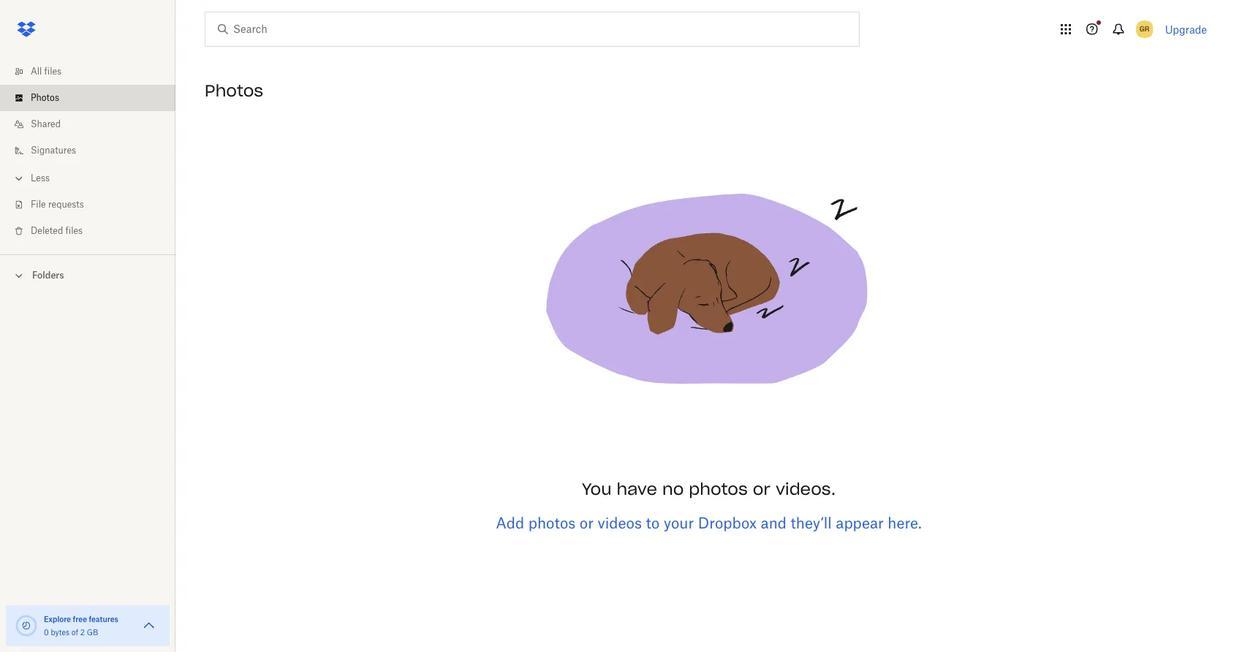 Task type: describe. For each thing, give the bounding box(es) containing it.
0 vertical spatial photos
[[689, 479, 748, 500]]

deleted files
[[31, 225, 83, 236]]

no
[[663, 479, 684, 500]]

folders
[[32, 270, 64, 281]]

have
[[617, 479, 657, 500]]

deleted files link
[[12, 218, 176, 244]]

of
[[72, 628, 78, 637]]

appear
[[836, 514, 884, 532]]

0 vertical spatial or
[[753, 479, 771, 500]]

dropbox image
[[12, 15, 41, 44]]

file requests link
[[12, 192, 176, 218]]

sleeping dog on a purple cushion. image
[[526, 111, 892, 477]]

2
[[80, 628, 85, 637]]

videos
[[598, 514, 642, 532]]

photos inside photos link
[[31, 92, 59, 103]]

gr
[[1140, 24, 1150, 34]]

you
[[582, 479, 612, 500]]

dropbox
[[698, 514, 757, 532]]

file requests
[[31, 199, 84, 210]]

your
[[664, 514, 694, 532]]

add
[[496, 514, 525, 532]]

gb
[[87, 628, 98, 637]]

signatures
[[31, 145, 76, 156]]

Search in folder "Dropbox" text field
[[233, 21, 829, 37]]

requests
[[48, 199, 84, 210]]

add photos or videos to your dropbox and they'll appear here. link
[[496, 514, 922, 532]]

all files link
[[12, 59, 176, 85]]

explore
[[44, 615, 71, 624]]

files for all files
[[44, 66, 62, 77]]

all files
[[31, 66, 62, 77]]

less
[[31, 173, 50, 184]]

free
[[73, 615, 87, 624]]

1 vertical spatial photos
[[529, 514, 576, 532]]

explore free features 0 bytes of 2 gb
[[44, 615, 118, 637]]



Task type: locate. For each thing, give the bounding box(es) containing it.
files for deleted files
[[66, 225, 83, 236]]

1 horizontal spatial photos
[[205, 80, 263, 101]]

1 vertical spatial or
[[580, 514, 594, 532]]

list containing all files
[[0, 50, 176, 255]]

to
[[646, 514, 660, 532]]

bytes
[[51, 628, 70, 637]]

features
[[89, 615, 118, 624]]

photos link
[[12, 85, 176, 111]]

photos right add
[[529, 514, 576, 532]]

here.
[[888, 514, 922, 532]]

shared link
[[12, 111, 176, 138]]

upgrade
[[1166, 23, 1208, 35]]

you have no photos or videos.
[[582, 479, 836, 500]]

0 horizontal spatial or
[[580, 514, 594, 532]]

add photos or videos to your dropbox and they'll appear here.
[[496, 514, 922, 532]]

1 horizontal spatial or
[[753, 479, 771, 500]]

quota usage element
[[15, 614, 38, 638]]

gr button
[[1133, 18, 1157, 41]]

1 horizontal spatial files
[[66, 225, 83, 236]]

and
[[761, 514, 787, 532]]

folders button
[[0, 264, 176, 286]]

photos up dropbox
[[689, 479, 748, 500]]

1 horizontal spatial photos
[[689, 479, 748, 500]]

files right all
[[44, 66, 62, 77]]

or
[[753, 479, 771, 500], [580, 514, 594, 532]]

0
[[44, 628, 49, 637]]

all
[[31, 66, 42, 77]]

photos
[[689, 479, 748, 500], [529, 514, 576, 532]]

0 vertical spatial files
[[44, 66, 62, 77]]

upgrade link
[[1166, 23, 1208, 35]]

or up and
[[753, 479, 771, 500]]

files
[[44, 66, 62, 77], [66, 225, 83, 236]]

photos list item
[[0, 85, 176, 111]]

or left 'videos'
[[580, 514, 594, 532]]

file
[[31, 199, 46, 210]]

0 horizontal spatial photos
[[31, 92, 59, 103]]

shared
[[31, 118, 61, 129]]

0 horizontal spatial files
[[44, 66, 62, 77]]

0 horizontal spatial photos
[[529, 514, 576, 532]]

files right deleted
[[66, 225, 83, 236]]

list
[[0, 50, 176, 255]]

they'll
[[791, 514, 832, 532]]

videos.
[[776, 479, 836, 500]]

1 vertical spatial files
[[66, 225, 83, 236]]

photos
[[205, 80, 263, 101], [31, 92, 59, 103]]

deleted
[[31, 225, 63, 236]]

signatures link
[[12, 138, 176, 164]]

less image
[[12, 171, 26, 186]]



Task type: vqa. For each thing, say whether or not it's contained in the screenshot.
Requests
yes



